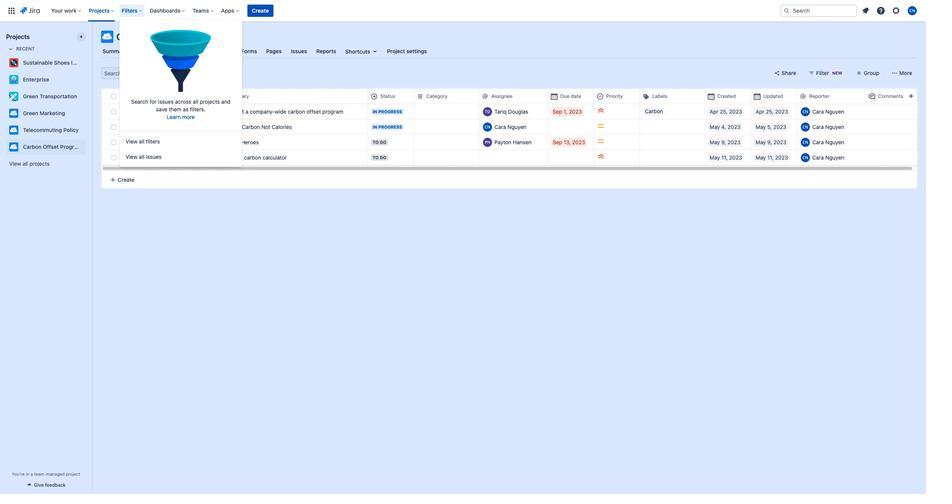 Task type: describe. For each thing, give the bounding box(es) containing it.
all for filters
[[139, 138, 145, 145]]

green transportation link
[[6, 89, 83, 104]]

hansen
[[513, 139, 532, 145]]

forms
[[241, 48, 257, 54]]

develop a carbon calculator
[[218, 154, 287, 161]]

telecommuting policy link
[[6, 123, 83, 138]]

add to starred image for enterprise
[[83, 75, 93, 84]]

table containing carbon
[[101, 88, 921, 171]]

green for green transportation
[[23, 93, 38, 100]]

in for implement a company-wide carbon offset program
[[373, 109, 377, 114]]

task image for net zero heroes
[[140, 139, 146, 145]]

enterprise
[[23, 76, 49, 83]]

calculator
[[263, 154, 287, 161]]

help image
[[876, 6, 886, 15]]

and
[[221, 99, 230, 105]]

net
[[218, 139, 227, 145]]

implement a company-wide carbon offset program
[[218, 108, 343, 115]]

in for counting carbon not calories
[[373, 124, 377, 129]]

payton hansen
[[494, 139, 532, 145]]

douglas
[[508, 108, 528, 115]]

more
[[899, 70, 912, 76]]

tariq
[[494, 108, 507, 115]]

task image for develop a carbon calculator
[[140, 155, 146, 161]]

all for issues
[[139, 154, 145, 160]]

telecommuting policy
[[23, 127, 79, 133]]

tariq douglas
[[494, 108, 528, 115]]

assignee
[[491, 93, 512, 99]]

date
[[571, 93, 581, 99]]

1 vertical spatial projects
[[6, 33, 30, 40]]

projects inside 'link'
[[30, 160, 50, 167]]

progress for implement a company-wide carbon offset program
[[378, 109, 402, 114]]

search
[[131, 99, 148, 105]]

search for issues across all projects and save them as filters. learn more
[[131, 99, 230, 120]]

counting
[[218, 124, 240, 130]]

implement
[[218, 108, 244, 115]]

1 vertical spatial offset
[[43, 144, 59, 150]]

view all filters
[[126, 138, 160, 145]]

for
[[150, 99, 157, 105]]

carbon offset program link
[[6, 139, 83, 155]]

filters button
[[120, 5, 145, 17]]

in
[[26, 472, 29, 477]]

tariq douglas image
[[190, 67, 202, 79]]

carbon left not
[[242, 124, 260, 130]]

apps button
[[219, 5, 242, 17]]

appswitcher icon image
[[7, 6, 16, 15]]

projects inside search for issues across all projects and save them as filters. learn more
[[200, 99, 220, 105]]

dashboards
[[150, 7, 180, 14]]

cop-3 link
[[172, 123, 189, 131]]

tab list containing list
[[97, 44, 922, 58]]

progress for counting carbon not calories
[[378, 124, 402, 129]]

give
[[34, 483, 44, 488]]

issues for all
[[146, 154, 161, 160]]

summary link
[[101, 44, 128, 58]]

all for projects
[[23, 160, 28, 167]]

in progress for counting carbon not calories
[[373, 124, 402, 129]]

to for develop a carbon calculator
[[373, 155, 379, 160]]

cop-1
[[172, 108, 188, 115]]

your profile and settings image
[[908, 6, 917, 15]]

issues link
[[289, 44, 309, 58]]

learn more link
[[167, 114, 195, 120]]

0 horizontal spatial create
[[118, 176, 134, 183]]

as
[[183, 106, 189, 113]]

you're
[[12, 472, 25, 477]]

updated
[[763, 93, 783, 99]]

dashboards button
[[147, 5, 188, 17]]

filters.
[[190, 106, 205, 113]]

Search field
[[781, 5, 857, 17]]

row containing net zero heroes
[[101, 134, 921, 150]]

banner containing your work
[[0, 0, 926, 21]]

team-
[[34, 472, 46, 477]]

settings
[[406, 48, 427, 54]]

1 vertical spatial create button
[[101, 171, 917, 188]]

green marketing link
[[6, 106, 83, 121]]

add to starred image for telecommuting policy
[[83, 126, 93, 135]]

group button
[[852, 67, 884, 79]]

pages
[[266, 48, 282, 54]]

do for net zero heroes
[[380, 140, 386, 145]]

created
[[717, 93, 736, 99]]

sustainable shoes initiative link
[[6, 55, 93, 70]]

shoes
[[54, 59, 70, 66]]

0 vertical spatial carbon
[[288, 108, 305, 115]]

carbon up view all projects
[[23, 144, 42, 150]]

to for net zero heroes
[[373, 140, 379, 145]]

save
[[156, 106, 167, 113]]

summary inside summary 'link'
[[103, 48, 127, 54]]

sustainable shoes initiative
[[23, 59, 93, 66]]

1 horizontal spatial summary
[[227, 93, 249, 99]]

do for develop a carbon calculator
[[380, 155, 386, 160]]

0 horizontal spatial program
[[60, 144, 82, 150]]

sustainable
[[23, 59, 53, 66]]

a for company-
[[245, 108, 248, 115]]

cara nguyen for nguyen
[[812, 124, 844, 130]]

notifications image
[[861, 6, 870, 15]]

due
[[560, 93, 570, 99]]

managed
[[46, 472, 65, 477]]

telecommuting
[[23, 127, 62, 133]]

projects button
[[86, 5, 117, 17]]

view all issues link
[[119, 149, 242, 165]]

counting carbon not calories
[[218, 124, 292, 130]]

search image
[[784, 8, 790, 14]]

transportation
[[40, 93, 77, 100]]

green for green marketing
[[23, 110, 38, 116]]

learn
[[167, 114, 181, 120]]

settings image
[[892, 6, 901, 15]]

them
[[169, 106, 181, 113]]

labels
[[652, 93, 667, 99]]

a for carbon
[[240, 154, 242, 161]]

view all issues
[[126, 154, 161, 160]]

row containing type
[[101, 88, 921, 104]]

share
[[782, 70, 796, 76]]

Search list text field
[[102, 68, 160, 79]]

work
[[64, 7, 76, 14]]

view all projects
[[9, 160, 50, 167]]

1 horizontal spatial carbon offset program
[[116, 31, 211, 42]]

all inside search for issues across all projects and save them as filters. learn more
[[193, 99, 198, 105]]

view for view all filters
[[126, 138, 138, 145]]

carbon down the labels
[[645, 108, 663, 114]]

type
[[140, 93, 151, 99]]

in progress for implement a company-wide carbon offset program
[[373, 109, 402, 114]]

reports link
[[315, 44, 338, 58]]

add to starred image for green marketing
[[83, 109, 93, 118]]



Task type: locate. For each thing, give the bounding box(es) containing it.
2 horizontal spatial a
[[245, 108, 248, 115]]

0 horizontal spatial carbon
[[244, 154, 261, 161]]

1 to do from the top
[[373, 140, 386, 145]]

nguyen for hansen
[[825, 139, 844, 145]]

1 vertical spatial add to starred image
[[83, 92, 93, 101]]

issues inside search for issues across all projects and save them as filters. learn more
[[158, 99, 174, 105]]

0 horizontal spatial summary
[[103, 48, 127, 54]]

issues down filters
[[146, 154, 161, 160]]

initiative
[[71, 59, 93, 66]]

0 horizontal spatial carbon offset program
[[23, 144, 82, 150]]

1 vertical spatial program
[[60, 144, 82, 150]]

1 vertical spatial green
[[23, 110, 38, 116]]

0 vertical spatial in progress
[[373, 109, 402, 114]]

5 row from the top
[[101, 150, 921, 165]]

collapse recent projects image
[[6, 44, 15, 54]]

1 row from the top
[[101, 88, 921, 104]]

cell down the 3
[[169, 135, 214, 150]]

row up tariq douglas
[[101, 88, 921, 104]]

green transportation
[[23, 93, 77, 100]]

1 horizontal spatial carbon
[[288, 108, 305, 115]]

task image up view all issues
[[140, 139, 146, 145]]

policy
[[63, 127, 79, 133]]

create inside primary element
[[252, 7, 269, 14]]

cara for tariq douglas
[[812, 108, 824, 115]]

view up view all issues
[[126, 138, 138, 145]]

add to starred image for green transportation
[[83, 92, 93, 101]]

1 add to starred image from the top
[[83, 58, 93, 67]]

create down view all issues
[[118, 176, 134, 183]]

offset down telecommuting policy
[[43, 144, 59, 150]]

cara nguyen
[[812, 108, 844, 115], [494, 124, 527, 130], [812, 124, 844, 130], [812, 139, 844, 145], [812, 154, 844, 161]]

row down payton hansen
[[101, 150, 921, 165]]

0 vertical spatial green
[[23, 93, 38, 100]]

0 horizontal spatial projects
[[30, 160, 50, 167]]

1 vertical spatial carbon
[[244, 154, 261, 161]]

1 in from the top
[[373, 109, 377, 114]]

1 vertical spatial in
[[373, 124, 377, 129]]

0 horizontal spatial a
[[31, 472, 33, 477]]

projects down carbon offset program link
[[30, 160, 50, 167]]

1 in progress from the top
[[373, 109, 402, 114]]

2 green from the top
[[23, 110, 38, 116]]

an image showing that the apps dropdown menu is empty image
[[150, 22, 211, 98]]

primary element
[[5, 0, 781, 21]]

calendar link
[[177, 44, 203, 58]]

tab list
[[97, 44, 922, 58]]

all down carbon offset program link
[[23, 160, 28, 167]]

1 vertical spatial issues
[[146, 154, 161, 160]]

create right apps popup button
[[252, 7, 269, 14]]

shortcuts
[[345, 48, 370, 55]]

1 horizontal spatial offset
[[149, 31, 174, 42]]

banner
[[0, 0, 926, 21]]

carbon offset program down telecommuting policy
[[23, 144, 82, 150]]

give feedback button
[[22, 479, 70, 492]]

list link
[[159, 44, 171, 58]]

issues up save
[[158, 99, 174, 105]]

create button right apps popup button
[[247, 5, 273, 17]]

calories
[[272, 124, 292, 130]]

create button
[[247, 5, 273, 17], [101, 171, 917, 188]]

cell down view all filters link
[[169, 150, 214, 165]]

create button down payton hansen
[[101, 171, 917, 188]]

project
[[387, 48, 405, 54]]

2 to do from the top
[[373, 155, 386, 160]]

shortcuts button
[[344, 44, 381, 58]]

a right develop
[[240, 154, 242, 161]]

1 cop- from the top
[[172, 108, 186, 115]]

green down the enterprise
[[23, 93, 38, 100]]

your
[[51, 7, 63, 14]]

summary up implement
[[227, 93, 249, 99]]

view for view all issues
[[126, 154, 138, 160]]

cara nguyen image
[[180, 67, 192, 79]]

give feedback
[[34, 483, 66, 488]]

all
[[193, 99, 198, 105], [139, 138, 145, 145], [139, 154, 145, 160], [23, 160, 28, 167]]

add to starred image down initiative
[[83, 75, 93, 84]]

cara nguyen for hansen
[[812, 139, 844, 145]]

2 in progress from the top
[[373, 124, 402, 129]]

reports
[[316, 48, 336, 54]]

0 horizontal spatial projects
[[6, 33, 30, 40]]

row down tariq douglas
[[101, 134, 921, 150]]

2 add to starred image from the top
[[83, 92, 93, 101]]

list
[[160, 48, 169, 54]]

1 vertical spatial a
[[240, 154, 242, 161]]

view down carbon offset program link
[[9, 160, 21, 167]]

cop-3
[[172, 124, 189, 130]]

0 vertical spatial create
[[252, 7, 269, 14]]

sidebar navigation image
[[83, 31, 100, 46]]

4 row from the top
[[101, 134, 921, 150]]

0 vertical spatial cell
[[169, 135, 214, 150]]

green inside green marketing link
[[23, 110, 38, 116]]

due date
[[560, 93, 581, 99]]

carbon down heroes
[[244, 154, 261, 161]]

1 green from the top
[[23, 93, 38, 100]]

2 vertical spatial view
[[9, 160, 21, 167]]

apps
[[221, 7, 234, 14]]

issues for for
[[158, 99, 174, 105]]

row
[[101, 88, 921, 104], [101, 104, 921, 119], [101, 119, 921, 135], [101, 134, 921, 150], [101, 150, 921, 165]]

1 add to starred image from the top
[[83, 75, 93, 84]]

a
[[245, 108, 248, 115], [240, 154, 242, 161], [31, 472, 33, 477]]

pages link
[[265, 44, 283, 58]]

row containing cop-3
[[101, 119, 921, 135]]

program up calendar
[[176, 31, 211, 42]]

0 vertical spatial in
[[373, 109, 377, 114]]

view down view all filters
[[126, 154, 138, 160]]

reporter
[[809, 93, 830, 99]]

1 vertical spatial create
[[118, 176, 134, 183]]

0 vertical spatial carbon offset program
[[116, 31, 211, 42]]

nguyen for douglas
[[825, 108, 844, 115]]

1
[[186, 108, 188, 115]]

add to starred image
[[83, 58, 93, 67], [83, 109, 93, 118], [83, 126, 93, 135], [83, 142, 93, 152]]

jira image
[[20, 6, 40, 15], [20, 6, 40, 15]]

add to starred image for carbon offset program
[[83, 142, 93, 152]]

program
[[322, 108, 343, 115]]

a right in
[[31, 472, 33, 477]]

to do
[[373, 140, 386, 145], [373, 155, 386, 160]]

projects up filters.
[[200, 99, 220, 105]]

projects
[[89, 7, 110, 14], [6, 33, 30, 40]]

offset up list
[[149, 31, 174, 42]]

1 vertical spatial to
[[373, 155, 379, 160]]

1 vertical spatial summary
[[227, 93, 249, 99]]

projects up recent at the top of page
[[6, 33, 30, 40]]

your work
[[51, 7, 76, 14]]

forms link
[[240, 44, 259, 58]]

row containing carbon
[[101, 104, 921, 119]]

summary up "search list" text field
[[103, 48, 127, 54]]

2 vertical spatial a
[[31, 472, 33, 477]]

2 cell from the top
[[169, 150, 214, 165]]

1 cell from the top
[[169, 135, 214, 150]]

0 vertical spatial program
[[176, 31, 211, 42]]

table
[[101, 88, 921, 171]]

0 vertical spatial create button
[[247, 5, 273, 17]]

row up payton hansen
[[101, 119, 921, 135]]

0 horizontal spatial offset
[[43, 144, 59, 150]]

add to starred image for sustainable shoes initiative
[[83, 58, 93, 67]]

cara for cara nguyen
[[812, 124, 824, 130]]

projects
[[200, 99, 220, 105], [30, 160, 50, 167]]

1 vertical spatial cop-
[[172, 124, 186, 130]]

0 vertical spatial cop-
[[172, 108, 186, 115]]

cop- for 1
[[172, 108, 186, 115]]

1 horizontal spatial projects
[[200, 99, 220, 105]]

1 vertical spatial do
[[380, 155, 386, 160]]

1 vertical spatial in progress
[[373, 124, 402, 129]]

cara nguyen for douglas
[[812, 108, 844, 115]]

1 horizontal spatial a
[[240, 154, 242, 161]]

0 vertical spatial a
[[245, 108, 248, 115]]

in progress
[[373, 109, 402, 114], [373, 124, 402, 129]]

zero
[[228, 139, 240, 145]]

net zero heroes
[[218, 139, 259, 145]]

more button
[[887, 67, 917, 79]]

2 in from the top
[[373, 124, 377, 129]]

1 vertical spatial projects
[[30, 160, 50, 167]]

create project image
[[78, 34, 84, 40]]

filters
[[122, 7, 138, 14]]

green up the telecommuting
[[23, 110, 38, 116]]

you're in a team-managed project
[[12, 472, 80, 477]]

1 horizontal spatial projects
[[89, 7, 110, 14]]

3 add to starred image from the top
[[83, 126, 93, 135]]

marketing
[[40, 110, 65, 116]]

cara for payton hansen
[[812, 139, 824, 145]]

all left filters
[[139, 138, 145, 145]]

0 vertical spatial summary
[[103, 48, 127, 54]]

0 vertical spatial to
[[373, 140, 379, 145]]

2 cop- from the top
[[172, 124, 186, 130]]

0 vertical spatial do
[[380, 140, 386, 145]]

more
[[182, 114, 195, 120]]

view all filters link
[[119, 134, 242, 149]]

row down assignee
[[101, 104, 921, 119]]

1 vertical spatial progress
[[378, 124, 402, 129]]

payton
[[494, 139, 511, 145]]

2 row from the top
[[101, 104, 921, 119]]

enterprise link
[[6, 72, 83, 87]]

2 progress from the top
[[378, 124, 402, 129]]

1 vertical spatial to do
[[373, 155, 386, 160]]

0 vertical spatial offset
[[149, 31, 174, 42]]

green marketing
[[23, 110, 65, 116]]

cell
[[169, 135, 214, 150], [169, 150, 214, 165]]

carbon offset program up list
[[116, 31, 211, 42]]

1 task image from the top
[[140, 139, 146, 145]]

1 to from the top
[[373, 140, 379, 145]]

3 row from the top
[[101, 119, 921, 135]]

green inside green transportation link
[[23, 93, 38, 100]]

wide
[[275, 108, 286, 115]]

view all projects link
[[6, 157, 86, 171]]

projects inside popup button
[[89, 7, 110, 14]]

1 horizontal spatial program
[[176, 31, 211, 42]]

0 vertical spatial issues
[[158, 99, 174, 105]]

all inside 'link'
[[23, 160, 28, 167]]

1 horizontal spatial create
[[252, 7, 269, 14]]

0 vertical spatial projects
[[200, 99, 220, 105]]

nguyen for nguyen
[[825, 124, 844, 130]]

1 do from the top
[[380, 140, 386, 145]]

view for view all projects
[[9, 160, 21, 167]]

calendar
[[179, 48, 201, 54]]

0 vertical spatial task image
[[140, 139, 146, 145]]

1 vertical spatial view
[[126, 154, 138, 160]]

summary
[[103, 48, 127, 54], [227, 93, 249, 99]]

recent
[[16, 46, 35, 52]]

new
[[832, 70, 842, 75]]

teams
[[193, 7, 209, 14]]

heroes
[[241, 139, 259, 145]]

priority
[[606, 93, 623, 99]]

task image
[[140, 139, 146, 145], [140, 155, 146, 161]]

0 vertical spatial progress
[[378, 109, 402, 114]]

category
[[426, 93, 448, 99]]

filter
[[816, 70, 829, 76]]

teams button
[[190, 5, 217, 17]]

project settings link
[[385, 44, 429, 58]]

0 vertical spatial to do
[[373, 140, 386, 145]]

4 add to starred image from the top
[[83, 142, 93, 152]]

offset
[[149, 31, 174, 42], [43, 144, 59, 150]]

0 vertical spatial add to starred image
[[83, 75, 93, 84]]

not
[[261, 124, 270, 130]]

1 vertical spatial carbon offset program
[[23, 144, 82, 150]]

add to starred image
[[83, 75, 93, 84], [83, 92, 93, 101]]

all up filters.
[[193, 99, 198, 105]]

2 do from the top
[[380, 155, 386, 160]]

cell for develop
[[169, 150, 214, 165]]

0 vertical spatial view
[[126, 138, 138, 145]]

key
[[181, 93, 190, 99]]

add to starred image right transportation
[[83, 92, 93, 101]]

carbon offset program
[[116, 31, 211, 42], [23, 144, 82, 150]]

1 progress from the top
[[378, 109, 402, 114]]

2 task image from the top
[[140, 155, 146, 161]]

share button
[[769, 67, 801, 79]]

row containing develop a carbon calculator
[[101, 150, 921, 165]]

carbon right "wide"
[[288, 108, 305, 115]]

projects up sidebar navigation icon
[[89, 7, 110, 14]]

to do for net zero heroes
[[373, 140, 386, 145]]

cop- for 3
[[172, 124, 186, 130]]

cop-1 link
[[172, 108, 188, 115]]

cell for net
[[169, 135, 214, 150]]

2 to from the top
[[373, 155, 379, 160]]

2 add to starred image from the top
[[83, 109, 93, 118]]

1 vertical spatial cell
[[169, 150, 214, 165]]

project
[[66, 472, 80, 477]]

task image down view all filters
[[140, 155, 146, 161]]

program down policy at the left top of page
[[60, 144, 82, 150]]

create button inside primary element
[[247, 5, 273, 17]]

a left company-
[[245, 108, 248, 115]]

all down view all filters
[[139, 154, 145, 160]]

issues
[[291, 48, 307, 54]]

your work button
[[49, 5, 84, 17]]

across
[[175, 99, 191, 105]]

view inside 'link'
[[9, 160, 21, 167]]

carbon up summary 'link'
[[116, 31, 147, 42]]

to do for develop a carbon calculator
[[373, 155, 386, 160]]

0 vertical spatial projects
[[89, 7, 110, 14]]

green
[[23, 93, 38, 100], [23, 110, 38, 116]]

progress
[[378, 109, 402, 114], [378, 124, 402, 129]]

1 vertical spatial task image
[[140, 155, 146, 161]]

develop
[[218, 154, 238, 161]]



Task type: vqa. For each thing, say whether or not it's contained in the screenshot.
may
no



